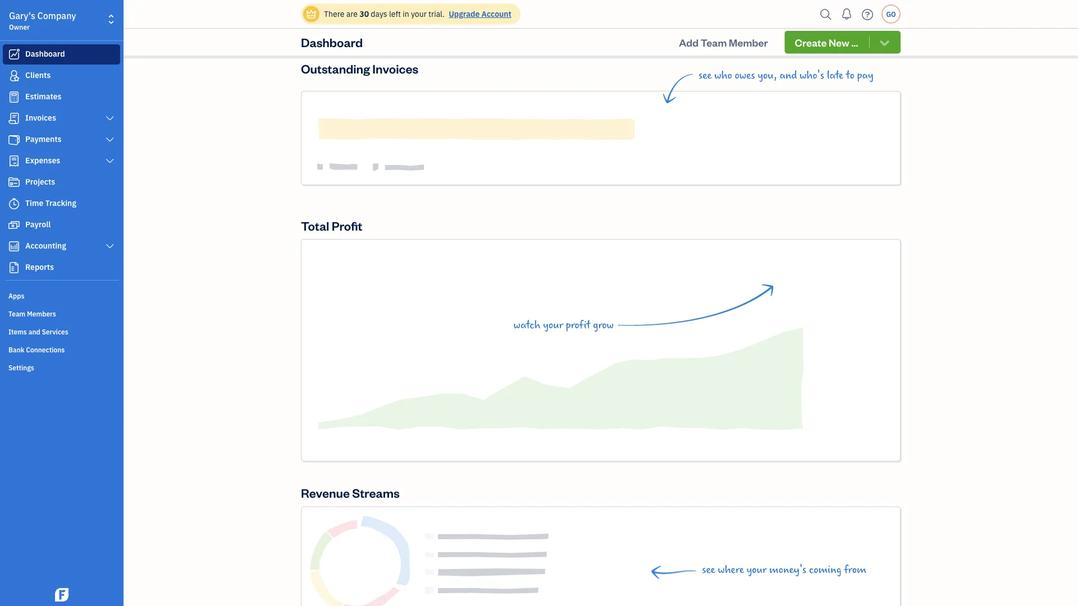 Task type: describe. For each thing, give the bounding box(es) containing it.
payroll
[[25, 219, 51, 230]]

add an item or service
[[344, 22, 451, 36]]

payments
[[25, 134, 62, 144]]

chevron large down image for invoices
[[105, 114, 115, 123]]

team inside main element
[[8, 310, 25, 319]]

payroll link
[[3, 215, 120, 235]]

chevron large down image for expenses
[[105, 157, 115, 166]]

streams
[[352, 485, 400, 501]]

create new … button
[[785, 31, 901, 54]]

accounting
[[25, 241, 66, 251]]

apps
[[8, 292, 24, 301]]

trial.
[[429, 9, 445, 19]]

expenses link
[[3, 151, 120, 171]]

add for add an item or service
[[344, 22, 363, 36]]

2 horizontal spatial your
[[747, 564, 767, 577]]

estimates
[[25, 91, 62, 102]]

days
[[371, 9, 387, 19]]

time tracking
[[25, 198, 76, 208]]

watch
[[514, 319, 541, 332]]

1 horizontal spatial invoices
[[373, 60, 419, 76]]

go
[[887, 10, 897, 19]]

or
[[405, 22, 414, 36]]

bank connections link
[[3, 341, 120, 358]]

services
[[42, 328, 68, 337]]

owes
[[735, 69, 756, 81]]

total profit
[[301, 218, 363, 234]]

tracking
[[45, 198, 76, 208]]

revenue streams
[[301, 485, 400, 501]]

time
[[25, 198, 43, 208]]

pay
[[858, 69, 874, 81]]

who
[[715, 69, 733, 81]]

settings
[[8, 364, 34, 373]]

an for create
[[795, 22, 806, 36]]

estimates link
[[3, 87, 120, 107]]

crown image
[[306, 8, 317, 20]]

create an invoice link
[[715, 17, 889, 41]]

owner
[[9, 22, 30, 31]]

settings link
[[3, 359, 120, 376]]

chart image
[[7, 241, 21, 252]]

payments link
[[3, 130, 120, 150]]

accounting link
[[3, 237, 120, 257]]

member
[[729, 36, 769, 49]]

30
[[360, 9, 369, 19]]

apps link
[[3, 287, 120, 304]]

see where your money's coming from
[[702, 564, 867, 577]]

in
[[403, 9, 409, 19]]

0 vertical spatial and
[[780, 69, 798, 81]]

main element
[[0, 0, 152, 607]]

chevron large down image for payments
[[105, 135, 115, 144]]

clients link
[[3, 66, 120, 86]]

team members
[[8, 310, 56, 319]]

invoice
[[809, 22, 843, 36]]

total
[[301, 218, 329, 234]]

…
[[852, 36, 859, 49]]

client image
[[7, 70, 21, 81]]

dashboard link
[[3, 44, 120, 65]]

see for see who owes you, and who's late to pay
[[699, 69, 712, 81]]

where
[[718, 564, 745, 577]]

a
[[593, 22, 599, 36]]

gary's
[[9, 10, 35, 22]]

add a client
[[572, 22, 629, 36]]

watch your profit grow
[[514, 319, 614, 332]]

late
[[827, 69, 844, 81]]

items and services link
[[3, 323, 120, 340]]

0 vertical spatial your
[[411, 9, 427, 19]]

1 horizontal spatial dashboard
[[301, 34, 363, 50]]

create an invoice
[[761, 22, 843, 36]]



Task type: vqa. For each thing, say whether or not it's contained in the screenshot.
payments link at top
yes



Task type: locate. For each thing, give the bounding box(es) containing it.
projects link
[[3, 172, 120, 193]]

report image
[[7, 262, 21, 274]]

items and services
[[8, 328, 68, 337]]

invoices down add an item or service link
[[373, 60, 419, 76]]

project image
[[7, 177, 21, 188]]

invoices up payments
[[25, 113, 56, 123]]

2 an from the left
[[795, 22, 806, 36]]

0 vertical spatial see
[[699, 69, 712, 81]]

invoices link
[[3, 108, 120, 129]]

add inside button
[[679, 36, 699, 49]]

an left invoice on the right of the page
[[795, 22, 806, 36]]

are
[[347, 9, 358, 19]]

and
[[780, 69, 798, 81], [28, 328, 40, 337]]

left
[[389, 9, 401, 19]]

0 horizontal spatial create
[[761, 22, 792, 36]]

chevron large down image down payments link
[[105, 157, 115, 166]]

outstanding
[[301, 60, 370, 76]]

team up who
[[701, 36, 727, 49]]

upgrade account link
[[447, 9, 512, 19]]

your right where
[[747, 564, 767, 577]]

team
[[701, 36, 727, 49], [8, 310, 25, 319]]

notifications image
[[838, 3, 856, 25]]

1 horizontal spatial an
[[795, 22, 806, 36]]

invoices
[[373, 60, 419, 76], [25, 113, 56, 123]]

0 horizontal spatial invoices
[[25, 113, 56, 123]]

go button
[[882, 4, 901, 24]]

coming
[[810, 564, 842, 577]]

timer image
[[7, 198, 21, 210]]

0 horizontal spatial team
[[8, 310, 25, 319]]

dashboard image
[[7, 49, 21, 60]]

1 vertical spatial team
[[8, 310, 25, 319]]

2 horizontal spatial add
[[679, 36, 699, 49]]

1 chevron large down image from the top
[[105, 114, 115, 123]]

see left where
[[702, 564, 716, 577]]

revenue
[[301, 485, 350, 501]]

add for add a client
[[572, 22, 591, 36]]

who's
[[800, 69, 825, 81]]

create new …
[[795, 36, 859, 49]]

add an item or service link
[[311, 17, 485, 41]]

2 chevron large down image from the top
[[105, 135, 115, 144]]

there are 30 days left in your trial. upgrade account
[[324, 9, 512, 19]]

from
[[845, 564, 867, 577]]

team members link
[[3, 305, 120, 322]]

add team member
[[679, 36, 769, 49]]

chevron large down image down 'estimates' link
[[105, 114, 115, 123]]

1 horizontal spatial create
[[795, 36, 827, 49]]

0 vertical spatial team
[[701, 36, 727, 49]]

an down 30
[[366, 22, 377, 36]]

dashboard up clients
[[25, 49, 65, 59]]

reports link
[[3, 258, 120, 278]]

2 vertical spatial your
[[747, 564, 767, 577]]

create left new
[[795, 36, 827, 49]]

profit
[[566, 319, 591, 332]]

upgrade
[[449, 9, 480, 19]]

projects
[[25, 177, 55, 187]]

1 vertical spatial invoices
[[25, 113, 56, 123]]

create up you,
[[761, 22, 792, 36]]

freshbooks image
[[53, 589, 71, 602]]

your left profit
[[543, 319, 564, 332]]

payment image
[[7, 134, 21, 146]]

chevron large down image up expenses link on the left of the page
[[105, 135, 115, 144]]

grow
[[593, 319, 614, 332]]

1 horizontal spatial add
[[572, 22, 591, 36]]

invoices inside invoices link
[[25, 113, 56, 123]]

service
[[417, 22, 451, 36]]

0 horizontal spatial your
[[411, 9, 427, 19]]

expenses
[[25, 155, 60, 166]]

to
[[847, 69, 855, 81]]

invoice image
[[7, 113, 21, 124]]

and right you,
[[780, 69, 798, 81]]

2 vertical spatial chevron large down image
[[105, 157, 115, 166]]

create inside dropdown button
[[795, 36, 827, 49]]

and inside main element
[[28, 328, 40, 337]]

go to help image
[[859, 6, 877, 23]]

see who owes you, and who's late to pay
[[699, 69, 874, 81]]

an for add
[[366, 22, 377, 36]]

money image
[[7, 220, 21, 231]]

company
[[37, 10, 76, 22]]

dashboard inside dashboard link
[[25, 49, 65, 59]]

estimate image
[[7, 92, 21, 103]]

gary's company owner
[[9, 10, 76, 31]]

there
[[324, 9, 345, 19]]

add
[[344, 22, 363, 36], [572, 22, 591, 36], [679, 36, 699, 49]]

team down apps
[[8, 310, 25, 319]]

clients
[[25, 70, 51, 80]]

items
[[8, 328, 27, 337]]

create
[[761, 22, 792, 36], [795, 36, 827, 49]]

1 vertical spatial your
[[543, 319, 564, 332]]

members
[[27, 310, 56, 319]]

1 horizontal spatial team
[[701, 36, 727, 49]]

add a client link
[[513, 17, 687, 41]]

dashboard up outstanding
[[301, 34, 363, 50]]

connections
[[26, 346, 65, 355]]

chevrondown image
[[879, 37, 892, 48]]

1 vertical spatial and
[[28, 328, 40, 337]]

outstanding invoices
[[301, 60, 419, 76]]

0 horizontal spatial dashboard
[[25, 49, 65, 59]]

profit
[[332, 218, 363, 234]]

1 horizontal spatial your
[[543, 319, 564, 332]]

chevron large down image
[[105, 114, 115, 123], [105, 135, 115, 144], [105, 157, 115, 166]]

create for create new …
[[795, 36, 827, 49]]

1 horizontal spatial and
[[780, 69, 798, 81]]

reports
[[25, 262, 54, 273]]

search image
[[818, 6, 836, 23]]

client
[[601, 22, 629, 36]]

bank
[[8, 346, 24, 355]]

new
[[829, 36, 850, 49]]

see
[[699, 69, 712, 81], [702, 564, 716, 577]]

3 chevron large down image from the top
[[105, 157, 115, 166]]

you,
[[758, 69, 778, 81]]

account
[[482, 9, 512, 19]]

1 an from the left
[[366, 22, 377, 36]]

0 vertical spatial invoices
[[373, 60, 419, 76]]

create for create an invoice
[[761, 22, 792, 36]]

chevron large down image inside payments link
[[105, 135, 115, 144]]

see left who
[[699, 69, 712, 81]]

your right in
[[411, 9, 427, 19]]

0 horizontal spatial and
[[28, 328, 40, 337]]

team inside button
[[701, 36, 727, 49]]

dashboard
[[301, 34, 363, 50], [25, 49, 65, 59]]

1 vertical spatial chevron large down image
[[105, 135, 115, 144]]

expense image
[[7, 156, 21, 167]]

money's
[[770, 564, 807, 577]]

add team member button
[[669, 31, 779, 54]]

0 vertical spatial chevron large down image
[[105, 114, 115, 123]]

bank connections
[[8, 346, 65, 355]]

and right items
[[28, 328, 40, 337]]

0 horizontal spatial an
[[366, 22, 377, 36]]

your
[[411, 9, 427, 19], [543, 319, 564, 332], [747, 564, 767, 577]]

0 horizontal spatial add
[[344, 22, 363, 36]]

time tracking link
[[3, 194, 120, 214]]

an
[[366, 22, 377, 36], [795, 22, 806, 36]]

add for add team member
[[679, 36, 699, 49]]

item
[[380, 22, 402, 36]]

see for see where your money's coming from
[[702, 564, 716, 577]]

1 vertical spatial see
[[702, 564, 716, 577]]

chevron large down image
[[105, 242, 115, 251]]



